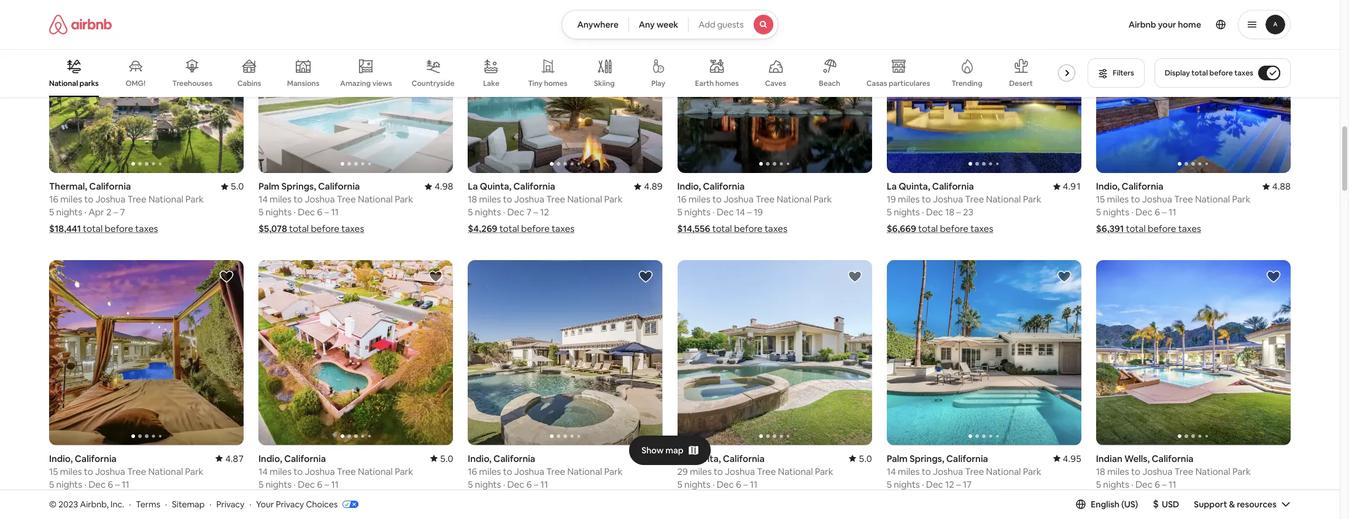 Task type: locate. For each thing, give the bounding box(es) containing it.
1 privacy from the left
[[216, 499, 244, 510]]

nights inside thermal, california 16 miles to joshua tree national park 5 nights · apr 2 – 7 $18,441 total before taxes
[[56, 206, 82, 218]]

14 inside indio, california 14 miles to joshua tree national park 5 nights · dec 6 – 11 $2,824 total before taxes
[[258, 466, 268, 477]]

5.0
[[231, 181, 244, 192], [859, 453, 872, 464], [440, 453, 453, 464], [649, 453, 663, 464]]

15 up $4,044
[[49, 466, 58, 477]]

0 vertical spatial palm
[[258, 181, 279, 192]]

tree inside the indian wells, california 18 miles to joshua tree national park 5 nights · dec 6 – 11 $30,688 total before taxes
[[1174, 466, 1193, 477]]

none search field containing anywhere
[[562, 10, 778, 39]]

before right $4,269
[[521, 223, 550, 235]]

1 horizontal spatial palm
[[887, 453, 908, 464]]

0 vertical spatial 15
[[1096, 193, 1105, 205]]

california inside indio, california 16 miles to joshua tree national park 5 nights · dec 14 – 19 $14,556 total before taxes
[[703, 181, 745, 192]]

1 horizontal spatial amazing
[[1058, 79, 1089, 88]]

0 horizontal spatial 12
[[540, 206, 549, 218]]

miles inside indio, california 16 miles to joshua tree national park 5 nights · dec 6 – 11
[[479, 466, 501, 477]]

0 horizontal spatial homes
[[544, 79, 567, 88]]

19
[[887, 193, 896, 205], [754, 206, 763, 218]]

total right $4,269
[[499, 223, 519, 235]]

total
[[1191, 68, 1208, 78], [83, 223, 103, 235], [712, 223, 732, 235], [289, 223, 309, 235], [499, 223, 519, 235], [918, 223, 938, 235], [1126, 223, 1146, 235], [81, 495, 101, 507], [289, 495, 309, 507], [1133, 495, 1153, 507]]

0 horizontal spatial 16
[[49, 193, 58, 205]]

0 horizontal spatial 5.0 out of 5 average rating image
[[221, 181, 244, 192]]

park inside the indio, california 15 miles to joshua tree national park 5 nights · dec 6 – 11 $6,391 total before taxes
[[1232, 193, 1250, 205]]

1 5.0 out of 5 average rating image from the left
[[849, 453, 872, 464]]

indio, for indio, california 16 miles to joshua tree national park 5 nights · dec 6 – 11
[[468, 453, 492, 464]]

6 inside palm springs, california 14 miles to joshua tree national park 5 nights · dec 6 – 11 $5,078 total before taxes
[[317, 206, 322, 218]]

5.0 out of 5 average rating image for la quinta, california 29 miles to joshua tree national park 5 nights · dec 6 – 11
[[849, 453, 872, 464]]

15 for indio, california 15 miles to joshua tree national park 5 nights · dec 6 – 11 $4,044 total before taxes
[[49, 466, 58, 477]]

joshua inside la quinta, california 18 miles to joshua tree national park 5 nights · dec 7 – 12 $4,269 total before taxes
[[514, 193, 544, 205]]

2 7 from the left
[[526, 206, 531, 218]]

any week
[[639, 19, 678, 30]]

indio, inside the indio, california 15 miles to joshua tree national park 5 nights · dec 6 – 11 $6,391 total before taxes
[[1096, 181, 1120, 192]]

(us)
[[1121, 499, 1138, 510]]

total down apr
[[83, 223, 103, 235]]

0 horizontal spatial la
[[468, 181, 478, 192]]

before down "23"
[[940, 223, 968, 235]]

4.88
[[1272, 181, 1291, 192]]

16 for thermal, california 16 miles to joshua tree national park 5 nights · apr 2 – 7 $18,441 total before taxes
[[49, 193, 58, 205]]

– inside la quinta, california 18 miles to joshua tree national park 5 nights · dec 7 – 12 $4,269 total before taxes
[[533, 206, 538, 218]]

dec inside the indian wells, california 18 miles to joshua tree national park 5 nights · dec 6 – 11 $30,688 total before taxes
[[1135, 478, 1153, 490]]

total right $6,391
[[1126, 223, 1146, 235]]

1 horizontal spatial 15
[[1096, 193, 1105, 205]]

add to wishlist: indio, california image for 5.0
[[429, 270, 443, 284]]

park inside la quinta, california 18 miles to joshua tree national park 5 nights · dec 7 – 12 $4,269 total before taxes
[[604, 193, 623, 205]]

1 horizontal spatial 7
[[526, 206, 531, 218]]

1 7 from the left
[[120, 206, 125, 218]]

la right 4.98
[[468, 181, 478, 192]]

parks
[[80, 78, 99, 88]]

tree inside la quinta, california 18 miles to joshua tree national park 5 nights · dec 7 – 12 $4,269 total before taxes
[[546, 193, 565, 205]]

total inside la quinta, california 18 miles to joshua tree national park 5 nights · dec 7 – 12 $4,269 total before taxes
[[499, 223, 519, 235]]

before inside la quinta, california 18 miles to joshua tree national park 5 nights · dec 7 – 12 $4,269 total before taxes
[[521, 223, 550, 235]]

before right $2,824
[[311, 495, 340, 507]]

0 horizontal spatial add to wishlist: la quinta, california image
[[638, 0, 653, 12]]

joshua inside thermal, california 16 miles to joshua tree national park 5 nights · apr 2 – 7 $18,441 total before taxes
[[95, 193, 125, 205]]

homes for earth homes
[[715, 79, 739, 88]]

to inside palm springs, california 14 miles to joshua tree national park 5 nights · dec 6 – 11 $5,078 total before taxes
[[294, 193, 303, 205]]

4.98 out of 5 average rating image
[[425, 181, 453, 192]]

before right (us)
[[1155, 495, 1183, 507]]

$6,391
[[1096, 223, 1124, 235]]

0 horizontal spatial springs,
[[281, 181, 316, 192]]

amazing left pools
[[1058, 79, 1089, 88]]

18 up $4,269
[[468, 193, 477, 205]]

18
[[468, 193, 477, 205], [945, 206, 954, 218], [1096, 466, 1105, 477]]

homes right the tiny on the top of the page
[[544, 79, 567, 88]]

12
[[540, 206, 549, 218], [945, 478, 954, 490]]

dec inside la quinta, california 19 miles to joshua tree national park 5 nights · dec 18 – 23 $6,669 total before taxes
[[926, 206, 943, 218]]

4.95
[[1063, 453, 1081, 464]]

quinta, right map
[[689, 453, 721, 464]]

nights inside indio, california 16 miles to joshua tree national park 5 nights · dec 6 – 11
[[475, 478, 501, 490]]

2 vertical spatial 18
[[1096, 466, 1105, 477]]

any week button
[[628, 10, 689, 39]]

7
[[120, 206, 125, 218], [526, 206, 531, 218]]

desert
[[1009, 79, 1033, 88]]

inc.
[[110, 499, 124, 510]]

5 inside palm springs, california 14 miles to joshua tree national park 5 nights · dec 6 – 11 $5,078 total before taxes
[[258, 206, 264, 218]]

total right the display
[[1191, 68, 1208, 78]]

$
[[1153, 498, 1159, 511]]

0 horizontal spatial privacy
[[216, 499, 244, 510]]

0 horizontal spatial 18
[[468, 193, 477, 205]]

treehouses
[[172, 79, 212, 88]]

before right $6,391
[[1148, 223, 1176, 235]]

quinta, inside la quinta, california 19 miles to joshua tree national park 5 nights · dec 18 – 23 $6,669 total before taxes
[[899, 181, 930, 192]]

tree inside indio, california 14 miles to joshua tree national park 5 nights · dec 6 – 11 $2,824 total before taxes
[[337, 466, 356, 477]]

$14,556
[[677, 223, 710, 235]]

miles inside indio, california 16 miles to joshua tree national park 5 nights · dec 14 – 19 $14,556 total before taxes
[[688, 193, 710, 205]]

5.0 out of 5 average rating image
[[849, 453, 872, 464], [640, 453, 663, 464]]

group for $30,688
[[1096, 260, 1291, 445]]

2 horizontal spatial la
[[887, 181, 897, 192]]

· inside la quinta, california 18 miles to joshua tree national park 5 nights · dec 7 – 12 $4,269 total before taxes
[[503, 206, 505, 218]]

miles inside indio, california 14 miles to joshua tree national park 5 nights · dec 6 – 11 $2,824 total before taxes
[[270, 466, 292, 477]]

0 horizontal spatial amazing
[[340, 78, 371, 88]]

5.0 out of 5 average rating image
[[221, 181, 244, 192], [430, 453, 453, 464]]

18 down indian
[[1096, 466, 1105, 477]]

total inside la quinta, california 19 miles to joshua tree national park 5 nights · dec 18 – 23 $6,669 total before taxes
[[918, 223, 938, 235]]

california inside the indian wells, california 18 miles to joshua tree national park 5 nights · dec 6 – 11 $30,688 total before taxes
[[1152, 453, 1193, 464]]

5 inside la quinta, california 29 miles to joshua tree national park 5 nights · dec 6 – 11
[[677, 478, 682, 490]]

1 horizontal spatial privacy
[[276, 499, 304, 510]]

1 horizontal spatial quinta,
[[689, 453, 721, 464]]

1 vertical spatial 5.0 out of 5 average rating image
[[430, 453, 453, 464]]

indio, california 16 miles to joshua tree national park 5 nights · dec 14 – 19 $14,556 total before taxes
[[677, 181, 832, 235]]

add to wishlist: la quinta, california image
[[638, 0, 653, 12], [847, 270, 862, 284]]

$4,269
[[468, 223, 497, 235]]

7 inside la quinta, california 18 miles to joshua tree national park 5 nights · dec 7 – 12 $4,269 total before taxes
[[526, 206, 531, 218]]

total right $2,824
[[289, 495, 309, 507]]

0 vertical spatial 19
[[887, 193, 896, 205]]

group for $6,669
[[887, 0, 1081, 173]]

total right $14,556 in the right of the page
[[712, 223, 732, 235]]

english (us)
[[1091, 499, 1138, 510]]

lake
[[483, 79, 499, 88]]

indio, for indio, california 15 miles to joshua tree national park 5 nights · dec 6 – 11 $4,044 total before taxes
[[49, 453, 73, 464]]

joshua inside palm springs, california 14 miles to joshua tree national park 5 nights · dec 6 – 11 $5,078 total before taxes
[[305, 193, 335, 205]]

show map
[[642, 445, 684, 456]]

before inside palm springs, california 14 miles to joshua tree national park 5 nights · dec 6 – 11 $5,078 total before taxes
[[311, 223, 339, 235]]

0 vertical spatial 18
[[468, 193, 477, 205]]

la inside la quinta, california 19 miles to joshua tree national park 5 nights · dec 18 – 23 $6,669 total before taxes
[[887, 181, 897, 192]]

2 5.0 out of 5 average rating image from the left
[[640, 453, 663, 464]]

total inside indio, california 16 miles to joshua tree national park 5 nights · dec 14 – 19 $14,556 total before taxes
[[712, 223, 732, 235]]

before right $5,078
[[311, 223, 339, 235]]

5.0 out of 5 average rating image for thermal, california 16 miles to joshua tree national park 5 nights · apr 2 – 7 $18,441 total before taxes
[[221, 181, 244, 192]]

filters button
[[1088, 58, 1144, 88]]

11 inside indio, california 16 miles to joshua tree national park 5 nights · dec 6 – 11
[[540, 478, 548, 490]]

1 vertical spatial springs,
[[910, 453, 944, 464]]

before inside indio, california 14 miles to joshua tree national park 5 nights · dec 6 – 11 $2,824 total before taxes
[[311, 495, 340, 507]]

5 inside indio, california 14 miles to joshua tree national park 5 nights · dec 6 – 11 $2,824 total before taxes
[[258, 478, 264, 490]]

total inside the indio, california 15 miles to joshua tree national park 5 nights · dec 6 – 11 $6,391 total before taxes
[[1126, 223, 1146, 235]]

· inside indio, california 14 miles to joshua tree national park 5 nights · dec 6 – 11 $2,824 total before taxes
[[294, 478, 296, 490]]

5 inside the indian wells, california 18 miles to joshua tree national park 5 nights · dec 6 – 11 $30,688 total before taxes
[[1096, 478, 1101, 490]]

14
[[258, 193, 268, 205], [736, 206, 745, 218], [258, 466, 268, 477], [887, 466, 896, 477]]

indio, inside indio, california 15 miles to joshua tree national park 5 nights · dec 6 – 11 $4,044 total before taxes
[[49, 453, 73, 464]]

caves
[[765, 79, 786, 88]]

tree inside indio, california 16 miles to joshua tree national park 5 nights · dec 6 – 11
[[546, 466, 565, 477]]

11 inside palm springs, california 14 miles to joshua tree national park 5 nights · dec 6 – 11 $5,078 total before taxes
[[331, 206, 339, 218]]

miles inside la quinta, california 19 miles to joshua tree national park 5 nights · dec 18 – 23 $6,669 total before taxes
[[898, 193, 920, 205]]

miles inside la quinta, california 18 miles to joshua tree national park 5 nights · dec 7 – 12 $4,269 total before taxes
[[479, 193, 501, 205]]

tree inside indio, california 16 miles to joshua tree national park 5 nights · dec 14 – 19 $14,556 total before taxes
[[756, 193, 775, 205]]

indio, for indio, california 14 miles to joshua tree national park 5 nights · dec 6 – 11 $2,824 total before taxes
[[258, 453, 282, 464]]

quinta, inside la quinta, california 18 miles to joshua tree national park 5 nights · dec 7 – 12 $4,269 total before taxes
[[480, 181, 511, 192]]

miles inside la quinta, california 29 miles to joshua tree national park 5 nights · dec 6 – 11
[[690, 466, 712, 477]]

· inside la quinta, california 19 miles to joshua tree national park 5 nights · dec 18 – 23 $6,669 total before taxes
[[922, 206, 924, 218]]

nights inside the indio, california 15 miles to joshua tree national park 5 nights · dec 6 – 11 $6,391 total before taxes
[[1103, 206, 1129, 218]]

$5,078
[[258, 223, 287, 235]]

– inside 'palm springs, california 14 miles to joshua tree national park 5 nights · dec 12 – 17'
[[956, 478, 961, 490]]

6 inside indio, california 15 miles to joshua tree national park 5 nights · dec 6 – 11 $4,044 total before taxes
[[108, 478, 113, 490]]

$2,824
[[258, 495, 288, 507]]

0 horizontal spatial 19
[[754, 206, 763, 218]]

1 horizontal spatial springs,
[[910, 453, 944, 464]]

1 horizontal spatial 5.0 out of 5 average rating image
[[849, 453, 872, 464]]

total right $5,078
[[289, 223, 309, 235]]

1 horizontal spatial homes
[[715, 79, 739, 88]]

la up $6,669 at right
[[887, 181, 897, 192]]

15 up $6,391
[[1096, 193, 1105, 205]]

privacy right your at bottom left
[[276, 499, 304, 510]]

1 horizontal spatial 12
[[945, 478, 954, 490]]

palm for palm springs, california 14 miles to joshua tree national park 5 nights · dec 6 – 11 $5,078 total before taxes
[[258, 181, 279, 192]]

beach
[[819, 79, 840, 88]]

1 horizontal spatial add to wishlist: la quinta, california image
[[847, 270, 862, 284]]

1 vertical spatial 19
[[754, 206, 763, 218]]

16
[[49, 193, 58, 205], [677, 193, 686, 205], [468, 466, 477, 477]]

·
[[84, 206, 86, 218], [712, 206, 715, 218], [294, 206, 296, 218], [503, 206, 505, 218], [922, 206, 924, 218], [1131, 206, 1133, 218], [84, 478, 86, 490], [712, 478, 715, 490], [294, 478, 296, 490], [503, 478, 505, 490], [922, 478, 924, 490], [1131, 478, 1133, 490], [129, 499, 131, 510], [165, 499, 167, 510], [209, 499, 211, 510], [249, 499, 251, 510]]

1 horizontal spatial 18
[[945, 206, 954, 218]]

11 inside indio, california 14 miles to joshua tree national park 5 nights · dec 6 – 11 $2,824 total before taxes
[[331, 478, 339, 490]]

skiing
[[594, 79, 615, 88]]

tree inside indio, california 15 miles to joshua tree national park 5 nights · dec 6 – 11 $4,044 total before taxes
[[127, 466, 146, 477]]

amazing left views
[[340, 78, 371, 88]]

joshua inside indio, california 15 miles to joshua tree national park 5 nights · dec 6 – 11 $4,044 total before taxes
[[95, 466, 125, 477]]

2 horizontal spatial 18
[[1096, 466, 1105, 477]]

18 left "23"
[[945, 206, 954, 218]]

16 for indio, california 16 miles to joshua tree national park 5 nights · dec 6 – 11
[[468, 466, 477, 477]]

0 vertical spatial 12
[[540, 206, 549, 218]]

indio, for indio, california 16 miles to joshua tree national park 5 nights · dec 14 – 19 $14,556 total before taxes
[[677, 181, 701, 192]]

total left $
[[1133, 495, 1153, 507]]

casas
[[866, 78, 887, 88]]

la for 18 miles to joshua tree national park
[[468, 181, 478, 192]]

california inside la quinta, california 19 miles to joshua tree national park 5 nights · dec 18 – 23 $6,669 total before taxes
[[932, 181, 974, 192]]

before right $14,556 in the right of the page
[[734, 223, 762, 235]]

0 vertical spatial add to wishlist: la quinta, california image
[[638, 0, 653, 12]]

springs,
[[281, 181, 316, 192], [910, 453, 944, 464]]

11
[[331, 206, 339, 218], [1169, 206, 1176, 218], [122, 478, 129, 490], [750, 478, 757, 490], [331, 478, 339, 490], [540, 478, 548, 490], [1169, 478, 1176, 490]]

2 homes from the left
[[715, 79, 739, 88]]

1 horizontal spatial la
[[677, 453, 687, 464]]

0 vertical spatial 5.0 out of 5 average rating image
[[221, 181, 244, 192]]

nights inside la quinta, california 18 miles to joshua tree national park 5 nights · dec 7 – 12 $4,269 total before taxes
[[475, 206, 501, 218]]

total inside indio, california 15 miles to joshua tree national park 5 nights · dec 6 – 11 $4,044 total before taxes
[[81, 495, 101, 507]]

dec inside indio, california 16 miles to joshua tree national park 5 nights · dec 6 – 11
[[507, 478, 524, 490]]

14 inside palm springs, california 14 miles to joshua tree national park 5 nights · dec 6 – 11 $5,078 total before taxes
[[258, 193, 268, 205]]

la quinta, california 29 miles to joshua tree national park 5 nights · dec 6 – 11
[[677, 453, 833, 490]]

springs, inside 'palm springs, california 14 miles to joshua tree national park 5 nights · dec 12 – 17'
[[910, 453, 944, 464]]

wells,
[[1124, 453, 1150, 464]]

indio, california 15 miles to joshua tree national park 5 nights · dec 6 – 11 $4,044 total before taxes
[[49, 453, 203, 507]]

11 inside the indian wells, california 18 miles to joshua tree national park 5 nights · dec 6 – 11 $30,688 total before taxes
[[1169, 478, 1176, 490]]

homes right earth
[[715, 79, 739, 88]]

0 horizontal spatial palm
[[258, 181, 279, 192]]

national parks
[[49, 78, 99, 88]]

add to wishlist: indio, california image
[[1266, 0, 1281, 12], [219, 270, 234, 284], [429, 270, 443, 284], [638, 270, 653, 284]]

18 for la
[[468, 193, 477, 205]]

0 vertical spatial springs,
[[281, 181, 316, 192]]

group for $4,269
[[468, 0, 857, 173]]

group for $4,044
[[49, 260, 244, 445]]

amazing for amazing views
[[340, 78, 371, 88]]

privacy left your at bottom left
[[216, 499, 244, 510]]

homes
[[544, 79, 567, 88], [715, 79, 739, 88]]

group
[[49, 0, 244, 173], [258, 0, 453, 173], [468, 0, 857, 173], [677, 0, 872, 173], [887, 0, 1081, 173], [1096, 0, 1291, 173], [49, 49, 1109, 97], [49, 260, 244, 445], [258, 260, 453, 445], [468, 260, 857, 445], [677, 260, 872, 445], [887, 260, 1081, 445], [1096, 260, 1291, 445]]

· inside the indian wells, california 18 miles to joshua tree national park 5 nights · dec 6 – 11 $30,688 total before taxes
[[1131, 478, 1133, 490]]

1 horizontal spatial 19
[[887, 193, 896, 205]]

1 vertical spatial add to wishlist: la quinta, california image
[[847, 270, 862, 284]]

palm for palm springs, california 14 miles to joshua tree national park 5 nights · dec 12 – 17
[[887, 453, 908, 464]]

0 horizontal spatial 7
[[120, 206, 125, 218]]

california
[[89, 181, 131, 192], [703, 181, 745, 192], [318, 181, 360, 192], [513, 181, 555, 192], [932, 181, 974, 192], [1122, 181, 1163, 192], [75, 453, 116, 464], [723, 453, 765, 464], [284, 453, 326, 464], [494, 453, 535, 464], [946, 453, 988, 464], [1152, 453, 1193, 464]]

1 vertical spatial 18
[[945, 206, 954, 218]]

park
[[185, 193, 204, 205], [814, 193, 832, 205], [395, 193, 413, 205], [604, 193, 623, 205], [1023, 193, 1041, 205], [1232, 193, 1250, 205], [185, 466, 203, 477], [815, 466, 833, 477], [395, 466, 413, 477], [604, 466, 623, 477], [1023, 466, 1041, 477], [1232, 466, 1251, 477]]

particulares
[[889, 78, 930, 88]]

5.0 out of 5 average rating image for indio, california 16 miles to joshua tree national park 5 nights · dec 6 – 11
[[640, 453, 663, 464]]

· inside the indio, california 15 miles to joshua tree national park 5 nights · dec 6 – 11 $6,391 total before taxes
[[1131, 206, 1133, 218]]

19 inside la quinta, california 19 miles to joshua tree national park 5 nights · dec 18 – 23 $6,669 total before taxes
[[887, 193, 896, 205]]

None search field
[[562, 10, 778, 39]]

dec inside indio, california 14 miles to joshua tree national park 5 nights · dec 6 – 11 $2,824 total before taxes
[[298, 478, 315, 490]]

14 inside indio, california 16 miles to joshua tree national park 5 nights · dec 14 – 19 $14,556 total before taxes
[[736, 206, 745, 218]]

0 horizontal spatial 5.0 out of 5 average rating image
[[640, 453, 663, 464]]

dec inside 'palm springs, california 14 miles to joshua tree national park 5 nights · dec 12 – 17'
[[926, 478, 943, 490]]

california inside the indio, california 15 miles to joshua tree national park 5 nights · dec 6 – 11 $6,391 total before taxes
[[1122, 181, 1163, 192]]

before inside the indian wells, california 18 miles to joshua tree national park 5 nights · dec 6 – 11 $30,688 total before taxes
[[1155, 495, 1183, 507]]

your privacy choices link
[[256, 499, 359, 511]]

total right "2023"
[[81, 495, 101, 507]]

0 horizontal spatial quinta,
[[480, 181, 511, 192]]

park inside indio, california 16 miles to joshua tree national park 5 nights · dec 14 – 19 $14,556 total before taxes
[[814, 193, 832, 205]]

1 horizontal spatial 16
[[468, 466, 477, 477]]

national
[[49, 78, 78, 88], [148, 193, 183, 205], [777, 193, 812, 205], [358, 193, 393, 205], [567, 193, 602, 205], [986, 193, 1021, 205], [1195, 193, 1230, 205], [148, 466, 183, 477], [778, 466, 813, 477], [358, 466, 393, 477], [567, 466, 602, 477], [986, 466, 1021, 477], [1195, 466, 1230, 477]]

15 inside indio, california 15 miles to joshua tree national park 5 nights · dec 6 – 11 $4,044 total before taxes
[[49, 466, 58, 477]]

$30,688
[[1096, 495, 1131, 507]]

joshua
[[95, 193, 125, 205], [724, 193, 754, 205], [305, 193, 335, 205], [514, 193, 544, 205], [933, 193, 963, 205], [1142, 193, 1172, 205], [95, 466, 125, 477], [725, 466, 755, 477], [305, 466, 335, 477], [514, 466, 544, 477], [933, 466, 963, 477], [1142, 466, 1172, 477]]

16 for indio, california 16 miles to joshua tree national park 5 nights · dec 14 – 19 $14,556 total before taxes
[[677, 193, 686, 205]]

before left terms link
[[103, 495, 131, 507]]

6
[[317, 206, 322, 218], [1155, 206, 1160, 218], [108, 478, 113, 490], [736, 478, 741, 490], [317, 478, 322, 490], [526, 478, 532, 490], [1155, 478, 1160, 490]]

before
[[1209, 68, 1233, 78], [105, 223, 133, 235], [734, 223, 762, 235], [311, 223, 339, 235], [521, 223, 550, 235], [940, 223, 968, 235], [1148, 223, 1176, 235], [103, 495, 131, 507], [311, 495, 340, 507], [1155, 495, 1183, 507]]

la up 29
[[677, 453, 687, 464]]

add to wishlist: la quinta, california image for 18 miles to joshua tree national park
[[638, 0, 653, 12]]

15
[[1096, 193, 1105, 205], [49, 466, 58, 477]]

park inside 'palm springs, california 14 miles to joshua tree national park 5 nights · dec 12 – 17'
[[1023, 466, 1041, 477]]

1 horizontal spatial 5.0 out of 5 average rating image
[[430, 453, 453, 464]]

group for $14,556
[[677, 0, 872, 173]]

1 vertical spatial palm
[[887, 453, 908, 464]]

airbnb
[[1128, 19, 1156, 30]]

6 inside the indio, california 15 miles to joshua tree national park 5 nights · dec 6 – 11 $6,391 total before taxes
[[1155, 206, 1160, 218]]

1 vertical spatial 12
[[945, 478, 954, 490]]

national inside indio, california 15 miles to joshua tree national park 5 nights · dec 6 – 11 $4,044 total before taxes
[[148, 466, 183, 477]]

national inside the indian wells, california 18 miles to joshua tree national park 5 nights · dec 6 – 11 $30,688 total before taxes
[[1195, 466, 1230, 477]]

2 horizontal spatial quinta,
[[899, 181, 930, 192]]

la for 19 miles to joshua tree national park
[[887, 181, 897, 192]]

1 vertical spatial 15
[[49, 466, 58, 477]]

before down the "2"
[[105, 223, 133, 235]]

2 horizontal spatial 16
[[677, 193, 686, 205]]

tree inside 'palm springs, california 14 miles to joshua tree national park 5 nights · dec 12 – 17'
[[965, 466, 984, 477]]

park inside palm springs, california 14 miles to joshua tree national park 5 nights · dec 6 – 11 $5,078 total before taxes
[[395, 193, 413, 205]]

quinta, up $4,269
[[480, 181, 511, 192]]

before inside the indio, california 15 miles to joshua tree national park 5 nights · dec 6 – 11 $6,391 total before taxes
[[1148, 223, 1176, 235]]

quinta, up $6,669 at right
[[899, 181, 930, 192]]

total right $6,669 at right
[[918, 223, 938, 235]]

taxes
[[1234, 68, 1253, 78], [135, 223, 158, 235], [764, 223, 787, 235], [341, 223, 364, 235], [552, 223, 574, 235], [970, 223, 993, 235], [1178, 223, 1201, 235], [133, 495, 156, 507], [342, 495, 365, 507], [1185, 495, 1208, 507]]

1 homes from the left
[[544, 79, 567, 88]]

airbnb,
[[80, 499, 109, 510]]

la inside la quinta, california 18 miles to joshua tree national park 5 nights · dec 7 – 12 $4,269 total before taxes
[[468, 181, 478, 192]]

0 horizontal spatial 15
[[49, 466, 58, 477]]



Task type: vqa. For each thing, say whether or not it's contained in the screenshot.
Show list at the bottom of page
no



Task type: describe. For each thing, give the bounding box(es) containing it.
support & resources
[[1194, 499, 1277, 510]]

– inside the indian wells, california 18 miles to joshua tree national park 5 nights · dec 6 – 11 $30,688 total before taxes
[[1162, 478, 1167, 490]]

5 inside thermal, california 16 miles to joshua tree national park 5 nights · apr 2 – 7 $18,441 total before taxes
[[49, 206, 54, 218]]

5 inside indio, california 16 miles to joshua tree national park 5 nights · dec 14 – 19 $14,556 total before taxes
[[677, 206, 682, 218]]

english (us) button
[[1076, 499, 1138, 510]]

group for $6,391
[[1096, 0, 1291, 173]]

park inside the indian wells, california 18 miles to joshua tree national park 5 nights · dec 6 – 11 $30,688 total before taxes
[[1232, 466, 1251, 477]]

tiny
[[528, 79, 542, 88]]

california inside la quinta, california 29 miles to joshua tree national park 5 nights · dec 6 – 11
[[723, 453, 765, 464]]

before inside indio, california 16 miles to joshua tree national park 5 nights · dec 14 – 19 $14,556 total before taxes
[[734, 223, 762, 235]]

add guests button
[[688, 10, 778, 39]]

4.89 out of 5 average rating image
[[634, 181, 663, 192]]

your
[[256, 499, 274, 510]]

english
[[1091, 499, 1119, 510]]

4.98
[[435, 181, 453, 192]]

· inside thermal, california 16 miles to joshua tree national park 5 nights · apr 2 – 7 $18,441 total before taxes
[[84, 206, 86, 218]]

support
[[1194, 499, 1227, 510]]

group containing national parks
[[49, 49, 1109, 97]]

springs, for dec 12 – 17
[[910, 453, 944, 464]]

11 inside indio, california 15 miles to joshua tree national park 5 nights · dec 6 – 11 $4,044 total before taxes
[[122, 478, 129, 490]]

play
[[651, 79, 665, 88]]

joshua inside indio, california 14 miles to joshua tree national park 5 nights · dec 6 – 11 $2,824 total before taxes
[[305, 466, 335, 477]]

15 for indio, california 15 miles to joshua tree national park 5 nights · dec 6 – 11 $6,391 total before taxes
[[1096, 193, 1105, 205]]

park inside indio, california 16 miles to joshua tree national park 5 nights · dec 6 – 11
[[604, 466, 623, 477]]

park inside indio, california 15 miles to joshua tree national park 5 nights · dec 6 – 11 $4,044 total before taxes
[[185, 466, 203, 477]]

airbnb your home
[[1128, 19, 1201, 30]]

5 inside la quinta, california 19 miles to joshua tree national park 5 nights · dec 18 – 23 $6,669 total before taxes
[[887, 206, 892, 218]]

add to wishlist: indian wells, california image
[[1266, 270, 1281, 284]]

terms
[[136, 499, 160, 510]]

nights inside la quinta, california 19 miles to joshua tree national park 5 nights · dec 18 – 23 $6,669 total before taxes
[[894, 206, 920, 218]]

add to wishlist: indio, california image for 4.87
[[219, 270, 234, 284]]

group for $5,078
[[258, 0, 453, 173]]

nights inside indio, california 16 miles to joshua tree national park 5 nights · dec 14 – 19 $14,556 total before taxes
[[684, 206, 710, 218]]

tree inside thermal, california 16 miles to joshua tree national park 5 nights · apr 2 – 7 $18,441 total before taxes
[[127, 193, 146, 205]]

– inside indio, california 15 miles to joshua tree national park 5 nights · dec 6 – 11 $4,044 total before taxes
[[115, 478, 120, 490]]

dec inside palm springs, california 14 miles to joshua tree national park 5 nights · dec 6 – 11 $5,078 total before taxes
[[298, 206, 315, 218]]

usd
[[1162, 499, 1179, 510]]

miles inside the indio, california 15 miles to joshua tree national park 5 nights · dec 6 – 11 $6,391 total before taxes
[[1107, 193, 1129, 205]]

taxes inside indio, california 16 miles to joshua tree national park 5 nights · dec 14 – 19 $14,556 total before taxes
[[764, 223, 787, 235]]

indian
[[1096, 453, 1122, 464]]

national inside indio, california 14 miles to joshua tree national park 5 nights · dec 6 – 11 $2,824 total before taxes
[[358, 466, 393, 477]]

$18,441
[[49, 223, 81, 235]]

omg!
[[126, 79, 145, 88]]

your
[[1158, 19, 1176, 30]]

la inside la quinta, california 29 miles to joshua tree national park 5 nights · dec 6 – 11
[[677, 453, 687, 464]]

national inside 'palm springs, california 14 miles to joshua tree national park 5 nights · dec 12 – 17'
[[986, 466, 1021, 477]]

4.87
[[225, 453, 244, 464]]

· inside la quinta, california 29 miles to joshua tree national park 5 nights · dec 6 – 11
[[712, 478, 715, 490]]

$ usd
[[1153, 498, 1179, 511]]

to inside la quinta, california 18 miles to joshua tree national park 5 nights · dec 7 – 12 $4,269 total before taxes
[[503, 193, 512, 205]]

nights inside 'palm springs, california 14 miles to joshua tree national park 5 nights · dec 12 – 17'
[[894, 478, 920, 490]]

terms link
[[136, 499, 160, 510]]

quinta, for dec 7 – 12
[[480, 181, 511, 192]]

guests
[[717, 19, 744, 30]]

national inside the indio, california 15 miles to joshua tree national park 5 nights · dec 6 – 11 $6,391 total before taxes
[[1195, 193, 1230, 205]]

taxes inside the indian wells, california 18 miles to joshua tree national park 5 nights · dec 6 – 11 $30,688 total before taxes
[[1185, 495, 1208, 507]]

choices
[[306, 499, 338, 510]]

dec inside indio, california 16 miles to joshua tree national park 5 nights · dec 14 – 19 $14,556 total before taxes
[[717, 206, 734, 218]]

add
[[699, 19, 715, 30]]

miles inside thermal, california 16 miles to joshua tree national park 5 nights · apr 2 – 7 $18,441 total before taxes
[[60, 193, 82, 205]]

quinta, inside la quinta, california 29 miles to joshua tree national park 5 nights · dec 6 – 11
[[689, 453, 721, 464]]

california inside thermal, california 16 miles to joshua tree national park 5 nights · apr 2 – 7 $18,441 total before taxes
[[89, 181, 131, 192]]

springs, for dec 6 – 11
[[281, 181, 316, 192]]

nights inside palm springs, california 14 miles to joshua tree national park 5 nights · dec 6 – 11 $5,078 total before taxes
[[266, 206, 292, 218]]

18 for indian
[[1096, 466, 1105, 477]]

sitemap
[[172, 499, 205, 510]]

casas particulares
[[866, 78, 930, 88]]

before right the display
[[1209, 68, 1233, 78]]

california inside indio, california 16 miles to joshua tree national park 5 nights · dec 6 – 11
[[494, 453, 535, 464]]

©
[[49, 499, 57, 510]]

trending
[[952, 79, 982, 88]]

to inside la quinta, california 29 miles to joshua tree national park 5 nights · dec 6 – 11
[[714, 466, 723, 477]]

national inside indio, california 16 miles to joshua tree national park 5 nights · dec 6 – 11
[[567, 466, 602, 477]]

group for $18,441
[[49, 0, 244, 173]]

total inside the indian wells, california 18 miles to joshua tree national park 5 nights · dec 6 – 11 $30,688 total before taxes
[[1133, 495, 1153, 507]]

homes for tiny homes
[[544, 79, 567, 88]]

anywhere
[[577, 19, 619, 30]]

to inside the indian wells, california 18 miles to joshua tree national park 5 nights · dec 6 – 11 $30,688 total before taxes
[[1131, 466, 1140, 477]]

profile element
[[793, 0, 1291, 49]]

17
[[963, 478, 972, 490]]

29
[[677, 466, 688, 477]]

palm springs, california 14 miles to joshua tree national park 5 nights · dec 12 – 17
[[887, 453, 1041, 490]]

miles inside the indian wells, california 18 miles to joshua tree national park 5 nights · dec 6 – 11 $30,688 total before taxes
[[1107, 466, 1129, 477]]

5 inside indio, california 15 miles to joshua tree national park 5 nights · dec 6 – 11 $4,044 total before taxes
[[49, 478, 54, 490]]

tree inside la quinta, california 29 miles to joshua tree national park 5 nights · dec 6 – 11
[[757, 466, 776, 477]]

23
[[963, 206, 973, 218]]

to inside indio, california 16 miles to joshua tree national park 5 nights · dec 14 – 19 $14,556 total before taxes
[[712, 193, 722, 205]]

park inside indio, california 14 miles to joshua tree national park 5 nights · dec 6 – 11 $2,824 total before taxes
[[395, 466, 413, 477]]

joshua inside the indio, california 15 miles to joshua tree national park 5 nights · dec 6 – 11 $6,391 total before taxes
[[1142, 193, 1172, 205]]

airbnb your home link
[[1121, 12, 1208, 37]]

display total before taxes
[[1165, 68, 1253, 78]]

2 privacy from the left
[[276, 499, 304, 510]]

– inside palm springs, california 14 miles to joshua tree national park 5 nights · dec 6 – 11 $5,078 total before taxes
[[324, 206, 329, 218]]

park inside la quinta, california 19 miles to joshua tree national park 5 nights · dec 18 – 23 $6,669 total before taxes
[[1023, 193, 1041, 205]]

to inside the indio, california 15 miles to joshua tree national park 5 nights · dec 6 – 11 $6,391 total before taxes
[[1131, 193, 1140, 205]]

tree inside the indio, california 15 miles to joshua tree national park 5 nights · dec 6 – 11 $6,391 total before taxes
[[1174, 193, 1193, 205]]

support & resources button
[[1194, 499, 1291, 510]]

privacy link
[[216, 499, 244, 510]]

earth homes
[[695, 79, 739, 88]]

views
[[372, 78, 392, 88]]

joshua inside the indian wells, california 18 miles to joshua tree national park 5 nights · dec 6 – 11 $30,688 total before taxes
[[1142, 466, 1172, 477]]

display
[[1165, 68, 1190, 78]]

mansions
[[287, 79, 319, 88]]

earth
[[695, 79, 714, 88]]

– inside the indio, california 15 miles to joshua tree national park 5 nights · dec 6 – 11 $6,391 total before taxes
[[1162, 206, 1167, 218]]

– inside indio, california 16 miles to joshua tree national park 5 nights · dec 14 – 19 $14,556 total before taxes
[[747, 206, 752, 218]]

add guests
[[699, 19, 744, 30]]

before inside indio, california 15 miles to joshua tree national park 5 nights · dec 6 – 11 $4,044 total before taxes
[[103, 495, 131, 507]]

california inside indio, california 14 miles to joshua tree national park 5 nights · dec 6 – 11 $2,824 total before taxes
[[284, 453, 326, 464]]

apr
[[88, 206, 104, 218]]

4.95 out of 5 average rating image
[[1053, 453, 1081, 464]]

· inside 'palm springs, california 14 miles to joshua tree national park 5 nights · dec 12 – 17'
[[922, 478, 924, 490]]

tree inside la quinta, california 19 miles to joshua tree national park 5 nights · dec 18 – 23 $6,669 total before taxes
[[965, 193, 984, 205]]

$6,669
[[887, 223, 916, 235]]

show
[[642, 445, 664, 456]]

show map button
[[629, 436, 711, 465]]

sitemap link
[[172, 499, 205, 510]]

indio, california 15 miles to joshua tree national park 5 nights · dec 6 – 11 $6,391 total before taxes
[[1096, 181, 1250, 235]]

thermal, california 16 miles to joshua tree national park 5 nights · apr 2 – 7 $18,441 total before taxes
[[49, 181, 204, 235]]

© 2023 airbnb, inc. ·
[[49, 499, 131, 510]]

amazing views
[[340, 78, 392, 88]]

pools
[[1090, 79, 1109, 88]]

2
[[106, 206, 111, 218]]

5.0 out of 5 average rating image for indio, california 14 miles to joshua tree national park 5 nights · dec 6 – 11 $2,824 total before taxes
[[430, 453, 453, 464]]

nights inside the indian wells, california 18 miles to joshua tree national park 5 nights · dec 6 – 11 $30,688 total before taxes
[[1103, 478, 1129, 490]]

4.91 out of 5 average rating image
[[1053, 181, 1081, 192]]

national inside la quinta, california 19 miles to joshua tree national park 5 nights · dec 18 – 23 $6,669 total before taxes
[[986, 193, 1021, 205]]

anywhere button
[[562, 10, 629, 39]]

· inside palm springs, california 14 miles to joshua tree national park 5 nights · dec 6 – 11 $5,078 total before taxes
[[294, 206, 296, 218]]

add to wishlist: la quinta, california image for 29 miles to joshua tree national park
[[847, 270, 862, 284]]

add to wishlist: indio, california image for 4.88
[[1266, 0, 1281, 12]]

taxes inside indio, california 14 miles to joshua tree national park 5 nights · dec 6 – 11 $2,824 total before taxes
[[342, 495, 365, 507]]

19 inside indio, california 16 miles to joshua tree national park 5 nights · dec 14 – 19 $14,556 total before taxes
[[754, 206, 763, 218]]

week
[[657, 19, 678, 30]]

– inside indio, california 16 miles to joshua tree national park 5 nights · dec 6 – 11
[[534, 478, 538, 490]]

$4,044
[[49, 495, 79, 507]]

your privacy choices
[[256, 499, 338, 510]]

la quinta, california 19 miles to joshua tree national park 5 nights · dec 18 – 23 $6,669 total before taxes
[[887, 181, 1041, 235]]

quinta, for dec 18 – 23
[[899, 181, 930, 192]]

indio, for indio, california 15 miles to joshua tree national park 5 nights · dec 6 – 11 $6,391 total before taxes
[[1096, 181, 1120, 192]]

indio, california 14 miles to joshua tree national park 5 nights · dec 6 – 11 $2,824 total before taxes
[[258, 453, 413, 507]]

4.87 out of 5 average rating image
[[215, 453, 244, 464]]

california inside palm springs, california 14 miles to joshua tree national park 5 nights · dec 6 – 11 $5,078 total before taxes
[[318, 181, 360, 192]]

before inside la quinta, california 19 miles to joshua tree national park 5 nights · dec 18 – 23 $6,669 total before taxes
[[940, 223, 968, 235]]

indian wells, california 18 miles to joshua tree national park 5 nights · dec 6 – 11 $30,688 total before taxes
[[1096, 453, 1251, 507]]

– inside la quinta, california 19 miles to joshua tree national park 5 nights · dec 18 – 23 $6,669 total before taxes
[[956, 206, 961, 218]]

4.88 out of 5 average rating image
[[1262, 181, 1291, 192]]

add to wishlist: palm springs, california image
[[1057, 270, 1071, 284]]

cabins
[[237, 79, 261, 88]]

amazing for amazing pools
[[1058, 79, 1089, 88]]

miles inside 'palm springs, california 14 miles to joshua tree national park 5 nights · dec 12 – 17'
[[898, 466, 920, 477]]

miles inside palm springs, california 14 miles to joshua tree national park 5 nights · dec 6 – 11 $5,078 total before taxes
[[270, 193, 292, 205]]

· inside indio, california 16 miles to joshua tree national park 5 nights · dec 6 – 11
[[503, 478, 505, 490]]

joshua inside la quinta, california 29 miles to joshua tree national park 5 nights · dec 6 – 11
[[725, 466, 755, 477]]

filters
[[1113, 68, 1134, 78]]

4.91
[[1063, 181, 1081, 192]]

countryside
[[412, 79, 454, 88]]

amazing pools
[[1058, 79, 1109, 88]]

4.89
[[644, 181, 663, 192]]

nights inside la quinta, california 29 miles to joshua tree national park 5 nights · dec 6 – 11
[[684, 478, 710, 490]]

map
[[665, 445, 684, 456]]

group for $2,824
[[258, 260, 453, 445]]

taxes inside la quinta, california 19 miles to joshua tree national park 5 nights · dec 18 – 23 $6,669 total before taxes
[[970, 223, 993, 235]]

nights inside indio, california 15 miles to joshua tree national park 5 nights · dec 6 – 11 $4,044 total before taxes
[[56, 478, 82, 490]]

5 inside 'palm springs, california 14 miles to joshua tree national park 5 nights · dec 12 – 17'
[[887, 478, 892, 490]]

national inside thermal, california 16 miles to joshua tree national park 5 nights · apr 2 – 7 $18,441 total before taxes
[[148, 193, 183, 205]]

miles inside indio, california 15 miles to joshua tree national park 5 nights · dec 6 – 11 $4,044 total before taxes
[[60, 466, 82, 477]]

thermal,
[[49, 181, 87, 192]]

to inside indio, california 14 miles to joshua tree national park 5 nights · dec 6 – 11 $2,824 total before taxes
[[294, 466, 303, 477]]

home
[[1178, 19, 1201, 30]]

12 inside 'palm springs, california 14 miles to joshua tree national park 5 nights · dec 12 – 17'
[[945, 478, 954, 490]]

tiny homes
[[528, 79, 567, 88]]

terms · sitemap · privacy ·
[[136, 499, 251, 510]]

any
[[639, 19, 655, 30]]

indio, california 16 miles to joshua tree national park 5 nights · dec 6 – 11
[[468, 453, 623, 490]]

national inside palm springs, california 14 miles to joshua tree national park 5 nights · dec 6 – 11 $5,078 total before taxes
[[358, 193, 393, 205]]

resources
[[1237, 499, 1277, 510]]

palm springs, california 14 miles to joshua tree national park 5 nights · dec 6 – 11 $5,078 total before taxes
[[258, 181, 413, 235]]

&
[[1229, 499, 1235, 510]]

2023
[[58, 499, 78, 510]]



